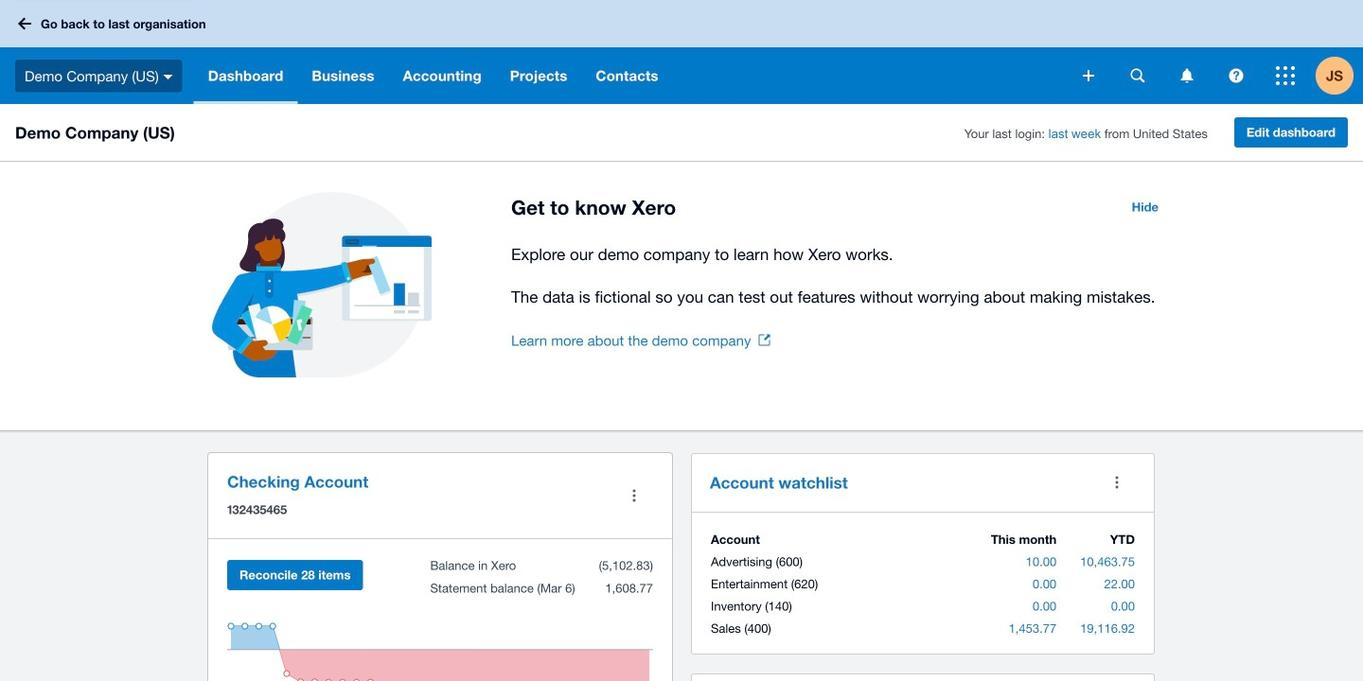 Task type: locate. For each thing, give the bounding box(es) containing it.
2 horizontal spatial svg image
[[1276, 66, 1295, 85]]

manage menu toggle image
[[615, 477, 653, 515]]

1 horizontal spatial svg image
[[1229, 69, 1243, 83]]

svg image
[[18, 18, 31, 30], [1131, 69, 1145, 83], [1181, 69, 1193, 83], [164, 75, 173, 79]]

banner
[[0, 0, 1363, 104]]

svg image
[[1276, 66, 1295, 85], [1229, 69, 1243, 83], [1083, 70, 1094, 81]]

intro banner body element
[[511, 241, 1170, 311]]



Task type: vqa. For each thing, say whether or not it's contained in the screenshot.
Add-Ons Icon in the bottom right of the page
no



Task type: describe. For each thing, give the bounding box(es) containing it.
0 horizontal spatial svg image
[[1083, 70, 1094, 81]]



